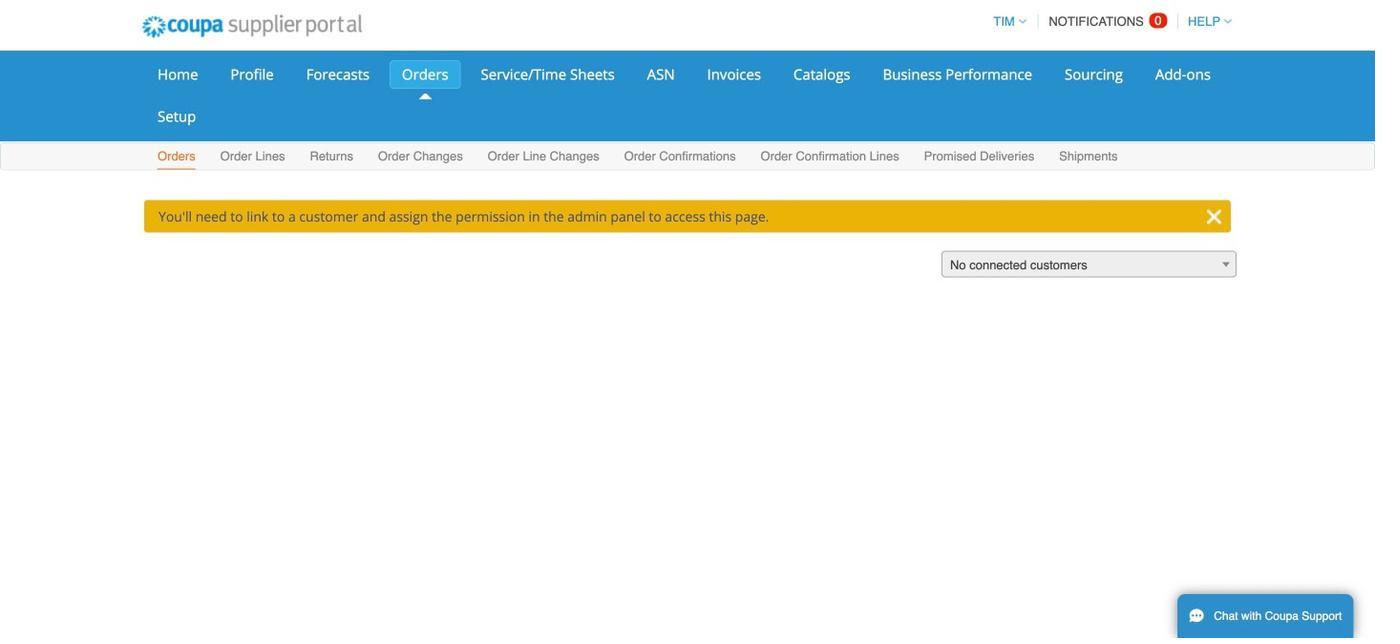 Task type: describe. For each thing, give the bounding box(es) containing it.
coupa supplier portal image
[[129, 3, 375, 51]]



Task type: vqa. For each thing, say whether or not it's contained in the screenshot.
Coupa Supplier Portal image
yes



Task type: locate. For each thing, give the bounding box(es) containing it.
navigation
[[985, 3, 1232, 40]]



